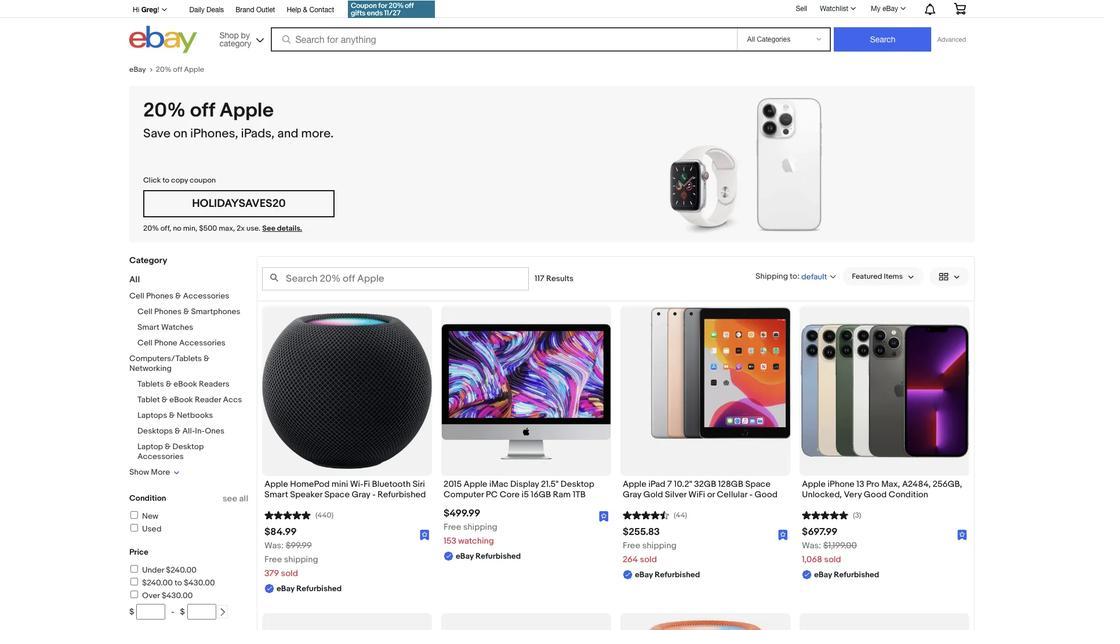 Task type: describe. For each thing, give the bounding box(es) containing it.
!
[[157, 6, 159, 14]]

2015
[[444, 479, 462, 490]]

speaker
[[290, 490, 322, 501]]

featured items button
[[843, 267, 924, 286]]

$255.83
[[623, 527, 660, 538]]

2015 apple imac display 21.5" desktop computer pc core i5 16gb ram 1tb link
[[444, 479, 609, 504]]

was: $1,199.00 1,068 sold
[[802, 541, 857, 566]]

silver
[[665, 490, 687, 501]]

laptop
[[137, 442, 163, 452]]

more
[[151, 467, 170, 477]]

apple inside 20% off apple save on iphones, ipads, and more.
[[219, 99, 274, 123]]

over $430.00 link
[[129, 591, 193, 601]]

refurbished for $499.99
[[476, 552, 521, 562]]

apple ipad 7 10.2" 32gb 128gb space gray gold silver wifi or cellular - good image
[[621, 307, 790, 475]]

max,
[[219, 224, 235, 233]]

pc
[[486, 490, 498, 501]]

refurbished inside apple homepod mini wi-fi bluetooth siri smart speaker space gray - refurbished
[[378, 490, 426, 501]]

shipping to : default
[[756, 271, 827, 282]]

$1,199.00
[[823, 541, 857, 552]]

shipping
[[756, 271, 788, 281]]

bluetooth
[[372, 479, 411, 490]]

:
[[797, 271, 800, 281]]

0 horizontal spatial -
[[171, 607, 174, 617]]

& right tablets at the bottom of the page
[[166, 379, 172, 389]]

was: for was: $1,199.00 1,068 sold
[[802, 541, 821, 552]]

(44)
[[674, 511, 687, 520]]

featured
[[852, 272, 882, 281]]

1 vertical spatial $430.00
[[162, 591, 193, 601]]

to for :
[[790, 271, 797, 281]]

$240.00 to $430.00 checkbox
[[130, 578, 138, 586]]

fi
[[364, 479, 370, 490]]

20% for 20% off apple save on iphones, ipads, and more.
[[143, 99, 186, 123]]

apple homepod mini wi-fi bluetooth siri smart speaker orange - refurbished image
[[621, 621, 790, 630]]

apple iphone 13 pro max, a2484, 256gb, unlocked, very good condition
[[802, 479, 962, 501]]

ebay refurbished down was: $99.99 free shipping 379 sold
[[277, 584, 342, 594]]

10.2"
[[674, 479, 692, 490]]

ebay refurbished for $499.99
[[456, 552, 521, 562]]

sell
[[796, 4, 807, 13]]

contact
[[309, 6, 334, 14]]

& up readers
[[204, 354, 210, 364]]

20% off apple
[[156, 65, 204, 74]]

daily
[[189, 6, 205, 14]]

264
[[623, 555, 638, 566]]

coupon
[[190, 176, 216, 185]]

used
[[142, 524, 161, 534]]

condition inside apple iphone 13 pro max, a2484, 256gb, unlocked, very good condition
[[889, 490, 928, 501]]

$ for maximum value text field
[[180, 607, 185, 617]]

1 vertical spatial ebook
[[169, 395, 193, 405]]

ebay refurbished for $255.83
[[635, 570, 700, 580]]

$499.99
[[444, 508, 480, 520]]

(440)
[[315, 511, 333, 520]]

max,
[[881, 479, 900, 490]]

0 vertical spatial cell
[[129, 291, 144, 301]]

no
[[173, 224, 181, 233]]

apple inside apple ipad 7 10.2" 32gb 128gb space gray gold silver wifi or cellular - good
[[623, 479, 647, 490]]

ebay down 1,068
[[814, 570, 832, 580]]

gold
[[643, 490, 663, 501]]

free inside was: $99.99 free shipping 379 sold
[[264, 555, 282, 566]]

sold for $255.83
[[640, 555, 657, 566]]

show more
[[129, 467, 170, 477]]

apple iphone 13 pro max a2484 128gb network unlocked good condition image
[[441, 614, 611, 630]]

2015 apple imac display 21.5" desktop computer pc core i5 16gb ram 1tb image
[[441, 320, 611, 462]]

holidaysaves20 button
[[143, 190, 335, 217]]

daily deals link
[[189, 4, 224, 17]]

iphone
[[828, 479, 855, 490]]

none submit inside shop by category banner
[[834, 27, 932, 52]]

ebay down the 264 at the bottom of page
[[635, 570, 653, 580]]

117
[[535, 274, 544, 284]]

wi-
[[350, 479, 364, 490]]

4.5 out of 5 stars image
[[623, 509, 669, 520]]

smart inside apple homepod mini wi-fi bluetooth siri smart speaker space gray - refurbished
[[264, 490, 288, 501]]

refurbished down was: $99.99 free shipping 379 sold
[[296, 584, 342, 594]]

free shipping 264 sold
[[623, 541, 677, 566]]

Maximum Value text field
[[187, 604, 216, 620]]

watchlist
[[820, 5, 848, 13]]

- inside apple homepod mini wi-fi bluetooth siri smart speaker space gray - refurbished
[[372, 490, 376, 501]]

& left all-
[[175, 426, 181, 436]]

ipads,
[[241, 126, 275, 142]]

laptop & desktop accessories link
[[137, 442, 204, 462]]

and
[[277, 126, 298, 142]]

brand outlet
[[236, 6, 275, 14]]

click
[[143, 176, 161, 185]]

new link
[[129, 512, 158, 521]]

get an extra 20% off image
[[348, 1, 435, 18]]

used link
[[129, 524, 161, 534]]

computers/tablets
[[129, 354, 202, 364]]

apple inside apple iphone 13 pro max, a2484, 256gb, unlocked, very good condition
[[802, 479, 826, 490]]

shop
[[220, 30, 239, 40]]

copy
[[171, 176, 188, 185]]

advanced link
[[932, 28, 972, 51]]

shipping for $499.99
[[463, 522, 497, 533]]

tablets & ebook readers link
[[137, 379, 230, 389]]

Enter your search keyword text field
[[262, 267, 529, 291]]

apple inside 2015 apple imac display 21.5" desktop computer pc core i5 16gb ram 1tb
[[464, 479, 487, 490]]

space inside apple ipad 7 10.2" 32gb 128gb space gray gold silver wifi or cellular - good
[[745, 479, 771, 490]]

accs
[[223, 395, 242, 405]]

computer
[[444, 490, 484, 501]]

ipad
[[648, 479, 665, 490]]

on
[[173, 126, 188, 142]]

21.5"
[[541, 479, 559, 490]]

shipping inside was: $99.99 free shipping 379 sold
[[284, 555, 318, 566]]

use.
[[246, 224, 261, 233]]

apple iphone 13 pro max a2484 256gb unlocked good condition image
[[800, 614, 970, 630]]

category
[[129, 255, 167, 266]]

details.
[[277, 224, 302, 233]]

daily deals
[[189, 6, 224, 14]]

mini
[[332, 479, 348, 490]]

watches
[[161, 322, 193, 332]]

wifi
[[689, 490, 705, 501]]

& down cell phones & accessories link
[[183, 307, 189, 317]]

ebay link
[[129, 65, 156, 74]]

advanced
[[937, 36, 966, 43]]

ebay left 20% off apple
[[129, 65, 146, 74]]

5 out of 5 stars image for $84.99
[[264, 509, 311, 520]]

apple ipad 7 10.2" 32gb 128gb space gray gold silver wifi or cellular - good link
[[623, 479, 788, 504]]

to for $430.00
[[175, 578, 182, 588]]

my
[[871, 5, 881, 13]]

over
[[142, 591, 160, 601]]

1tb
[[573, 490, 586, 501]]

tablets
[[137, 379, 164, 389]]

my ebay
[[871, 5, 898, 13]]

free for $255.83
[[623, 541, 640, 552]]

- inside apple ipad 7 10.2" 32gb 128gb space gray gold silver wifi or cellular - good
[[749, 490, 753, 501]]

apple inside apple homepod mini wi-fi bluetooth siri smart speaker space gray - refurbished
[[264, 479, 288, 490]]

under $240.00
[[142, 565, 197, 575]]

5 out of 5 stars image for $697.99
[[802, 509, 848, 520]]

2 vertical spatial accessories
[[137, 452, 184, 462]]

shipping for $255.83
[[642, 541, 677, 552]]

ebay down watching at left bottom
[[456, 552, 474, 562]]

2 vertical spatial cell
[[137, 338, 153, 348]]

256gb,
[[933, 479, 962, 490]]

was: for was: $99.99 free shipping 379 sold
[[264, 541, 284, 552]]

very
[[844, 490, 862, 501]]

computers/tablets & networking link
[[129, 354, 210, 373]]



Task type: locate. For each thing, give the bounding box(es) containing it.
accessories up "smartphones" at the left
[[183, 291, 229, 301]]

view: gallery view image
[[939, 271, 960, 283]]

gray right the mini on the bottom
[[352, 490, 370, 501]]

2 5 out of 5 stars image from the left
[[802, 509, 848, 520]]

free up 379
[[264, 555, 282, 566]]

1 horizontal spatial gray
[[623, 490, 641, 501]]

off right "ebay" link
[[173, 65, 182, 74]]

ram
[[553, 490, 571, 501]]

refurbished for $697.99
[[834, 570, 879, 580]]

ebook down tablets & ebook readers link
[[169, 395, 193, 405]]

1 gray from the left
[[352, 490, 370, 501]]

2 horizontal spatial shipping
[[642, 541, 677, 552]]

-
[[372, 490, 376, 501], [749, 490, 753, 501], [171, 607, 174, 617]]

1 $ from the left
[[129, 607, 134, 617]]

Search for anything text field
[[272, 28, 735, 50]]

2 horizontal spatial free
[[623, 541, 640, 552]]

1 horizontal spatial to
[[175, 578, 182, 588]]

desktop inside 2015 apple imac display 21.5" desktop computer pc core i5 16gb ram 1tb
[[561, 479, 594, 490]]

1 horizontal spatial was:
[[802, 541, 821, 552]]

cell left phone
[[137, 338, 153, 348]]

cell phone accessories link
[[137, 338, 226, 348]]

apple up the ipads,
[[219, 99, 274, 123]]

a2484,
[[902, 479, 931, 490]]

128gb
[[718, 479, 743, 490]]

0 vertical spatial phones
[[146, 291, 173, 301]]

0 horizontal spatial gray
[[352, 490, 370, 501]]

0 vertical spatial $240.00
[[166, 565, 197, 575]]

was: inside the was: $1,199.00 1,068 sold
[[802, 541, 821, 552]]

apple right '2015'
[[464, 479, 487, 490]]

$84.99
[[264, 527, 297, 538]]

ebay
[[883, 5, 898, 13], [129, 65, 146, 74], [456, 552, 474, 562], [635, 570, 653, 580], [814, 570, 832, 580], [277, 584, 295, 594]]

& up "cell phones & smartphones" link
[[175, 291, 181, 301]]

your shopping cart image
[[953, 3, 967, 14]]

homepod
[[290, 479, 330, 490]]

0 horizontal spatial desktop
[[173, 442, 204, 452]]

5 out of 5 stars image up $697.99
[[802, 509, 848, 520]]

desktop inside the cell phones & accessories cell phones & smartphones smart watches cell phone accessories computers/tablets & networking tablets & ebook readers tablet & ebook reader accs laptops & netbooks desktops & all-in-ones laptop & desktop accessories
[[173, 442, 204, 452]]

free up 153
[[444, 522, 461, 533]]

1 horizontal spatial $
[[180, 607, 185, 617]]

1 was: from the left
[[264, 541, 284, 552]]

gray left gold
[[623, 490, 641, 501]]

0 vertical spatial off
[[173, 65, 182, 74]]

to inside shipping to : default
[[790, 271, 797, 281]]

$ for minimum value text field
[[129, 607, 134, 617]]

refurbished down $1,199.00
[[834, 570, 879, 580]]

smart up phone
[[137, 322, 159, 332]]

[object undefined] image
[[599, 511, 609, 522], [599, 511, 609, 522], [420, 529, 430, 540], [958, 530, 967, 540]]

space left wi-
[[324, 490, 350, 501]]

desktop right 21.5"
[[561, 479, 594, 490]]

to left default
[[790, 271, 797, 281]]

0 vertical spatial desktop
[[173, 442, 204, 452]]

0 vertical spatial ebook
[[173, 379, 197, 389]]

1 horizontal spatial desktop
[[561, 479, 594, 490]]

networking
[[129, 364, 172, 373]]

0 horizontal spatial $
[[129, 607, 134, 617]]

laptops
[[137, 411, 167, 420]]

Used checkbox
[[130, 524, 138, 532]]

smartphones
[[191, 307, 240, 317]]

submit price range image
[[219, 608, 227, 617]]

1 horizontal spatial sold
[[640, 555, 657, 566]]

1 vertical spatial accessories
[[179, 338, 226, 348]]

0 horizontal spatial good
[[755, 490, 778, 501]]

shop by category banner
[[126, 0, 975, 56]]

$240.00 up over $430.00 link
[[142, 578, 173, 588]]

space inside apple homepod mini wi-fi bluetooth siri smart speaker space gray - refurbished
[[324, 490, 350, 501]]

condition right the pro
[[889, 490, 928, 501]]

off inside 20% off apple save on iphones, ipads, and more.
[[190, 99, 215, 123]]

$ down over $430.00 option
[[129, 607, 134, 617]]

ebay refurbished for $697.99
[[814, 570, 879, 580]]

sold right the 264 at the bottom of page
[[640, 555, 657, 566]]

siri
[[413, 479, 425, 490]]

apple homepod mini wi-fi bluetooth siri smart speaker space gray - refurbished image
[[262, 313, 432, 469]]

1 horizontal spatial off
[[190, 99, 215, 123]]

1 horizontal spatial good
[[864, 490, 887, 501]]

1 horizontal spatial -
[[372, 490, 376, 501]]

None submit
[[834, 27, 932, 52]]

apple left the speaker
[[264, 479, 288, 490]]

1 vertical spatial phones
[[154, 307, 182, 317]]

117 results
[[535, 274, 574, 284]]

ebay down 379
[[277, 584, 295, 594]]

0 horizontal spatial 5 out of 5 stars image
[[264, 509, 311, 520]]

good inside apple ipad 7 10.2" 32gb 128gb space gray gold silver wifi or cellular - good
[[755, 490, 778, 501]]

shipping down '$99.99'
[[284, 555, 318, 566]]

2 vertical spatial 20%
[[143, 224, 159, 233]]

to left the copy
[[163, 176, 169, 185]]

Under $240.00 checkbox
[[130, 565, 138, 573]]

condition up the "new"
[[129, 494, 166, 503]]

0 horizontal spatial space
[[324, 490, 350, 501]]

refurbished right "fi"
[[378, 490, 426, 501]]

20% off, no min, $500 max, 2x use. see details.
[[143, 224, 302, 233]]

0 horizontal spatial was:
[[264, 541, 284, 552]]

5 out of 5 stars image up $84.99
[[264, 509, 311, 520]]

gray inside apple ipad 7 10.2" 32gb 128gb space gray gold silver wifi or cellular - good
[[623, 490, 641, 501]]

sold for $697.99
[[824, 555, 841, 566]]

1 vertical spatial desktop
[[561, 479, 594, 490]]

0 horizontal spatial off
[[173, 65, 182, 74]]

$430.00 up maximum value text field
[[184, 578, 215, 588]]

2 good from the left
[[864, 490, 887, 501]]

new
[[142, 512, 158, 521]]

refurbished down free shipping 264 sold
[[655, 570, 700, 580]]

ebook up tablet & ebook reader accs link
[[173, 379, 197, 389]]

help & contact
[[287, 6, 334, 14]]

good inside apple iphone 13 pro max, a2484, 256gb, unlocked, very good condition
[[864, 490, 887, 501]]

off up iphones,
[[190, 99, 215, 123]]

account navigation
[[126, 0, 975, 20]]

1 vertical spatial free
[[623, 541, 640, 552]]

$430.00 down $240.00 to $430.00
[[162, 591, 193, 601]]

1 good from the left
[[755, 490, 778, 501]]

apple iphone 13 pro max, a2484, 256gb, unlocked, very good condition link
[[802, 479, 967, 504]]

0 vertical spatial free
[[444, 522, 461, 533]]

2 vertical spatial shipping
[[284, 555, 318, 566]]

$500
[[199, 224, 217, 233]]

379
[[264, 569, 279, 580]]

2 horizontal spatial to
[[790, 271, 797, 281]]

1 horizontal spatial free
[[444, 522, 461, 533]]

apple iphone 13 pro max, a2484, 256gb, unlocked, very good condition image
[[800, 306, 970, 476]]

price
[[129, 547, 148, 557]]

shipping inside free shipping 264 sold
[[642, 541, 677, 552]]

default
[[802, 272, 827, 282]]

space right the 128gb
[[745, 479, 771, 490]]

2015 apple imac display 21.5" desktop computer pc core i5 16gb ram 1tb
[[444, 479, 594, 501]]

smart left the speaker
[[264, 490, 288, 501]]

& inside 'account' "navigation"
[[303, 6, 307, 14]]

20% off apple save on iphones, ipads, and more.
[[143, 99, 334, 142]]

0 vertical spatial 20%
[[156, 65, 171, 74]]

Minimum Value text field
[[136, 604, 165, 620]]

0 vertical spatial to
[[163, 176, 169, 185]]

desktops
[[137, 426, 173, 436]]

over $430.00
[[142, 591, 193, 601]]

shipping down $255.83
[[642, 541, 677, 552]]

2 vertical spatial free
[[264, 555, 282, 566]]

desktop down all-
[[173, 442, 204, 452]]

2 vertical spatial to
[[175, 578, 182, 588]]

free inside free shipping 264 sold
[[623, 541, 640, 552]]

cell up smart watches link
[[137, 307, 153, 317]]

- right "fi"
[[372, 490, 376, 501]]

cellular
[[717, 490, 747, 501]]

0 vertical spatial accessories
[[183, 291, 229, 301]]

sold right 379
[[281, 569, 298, 580]]

ebay right my
[[883, 5, 898, 13]]

shop by category button
[[214, 26, 266, 51]]

1 vertical spatial off
[[190, 99, 215, 123]]

min,
[[183, 224, 197, 233]]

was: inside was: $99.99 free shipping 379 sold
[[264, 541, 284, 552]]

shipping
[[463, 522, 497, 533], [642, 541, 677, 552], [284, 555, 318, 566]]

readers
[[199, 379, 230, 389]]

cell phones & accessories cell phones & smartphones smart watches cell phone accessories computers/tablets & networking tablets & ebook readers tablet & ebook reader accs laptops & netbooks desktops & all-in-ones laptop & desktop accessories
[[129, 291, 242, 462]]

gray inside apple homepod mini wi-fi bluetooth siri smart speaker space gray - refurbished
[[352, 490, 370, 501]]

category
[[220, 39, 251, 48]]

show more button
[[129, 467, 180, 477]]

phone
[[154, 338, 177, 348]]

1 5 out of 5 stars image from the left
[[264, 509, 311, 520]]

1 vertical spatial cell
[[137, 307, 153, 317]]

under
[[142, 565, 164, 575]]

$
[[129, 607, 134, 617], [180, 607, 185, 617]]

to down the under $240.00
[[175, 578, 182, 588]]

(440) link
[[264, 509, 333, 520]]

0 vertical spatial $430.00
[[184, 578, 215, 588]]

2 $ from the left
[[180, 607, 185, 617]]

$697.99
[[802, 527, 838, 538]]

apple left iphone
[[802, 479, 826, 490]]

smart inside the cell phones & accessories cell phones & smartphones smart watches cell phone accessories computers/tablets & networking tablets & ebook readers tablet & ebook reader accs laptops & netbooks desktops & all-in-ones laptop & desktop accessories
[[137, 322, 159, 332]]

free up the 264 at the bottom of page
[[623, 541, 640, 552]]

2 horizontal spatial -
[[749, 490, 753, 501]]

core
[[500, 490, 520, 501]]

outlet
[[256, 6, 275, 14]]

- right cellular
[[749, 490, 753, 501]]

refurbished for $255.83
[[655, 570, 700, 580]]

& right help
[[303, 6, 307, 14]]

1 vertical spatial 20%
[[143, 99, 186, 123]]

accessories down the watches
[[179, 338, 226, 348]]

0 horizontal spatial smart
[[137, 322, 159, 332]]

gray
[[352, 490, 370, 501], [623, 490, 641, 501]]

refurbished down watching at left bottom
[[476, 552, 521, 562]]

all
[[239, 494, 248, 505]]

in-
[[195, 426, 205, 436]]

0 vertical spatial smart
[[137, 322, 159, 332]]

watchlist link
[[814, 2, 861, 16]]

ebay refurbished down the was: $1,199.00 1,068 sold
[[814, 570, 879, 580]]

& up desktops & all-in-ones link
[[169, 411, 175, 420]]

1 vertical spatial $240.00
[[142, 578, 173, 588]]

sold
[[640, 555, 657, 566], [824, 555, 841, 566], [281, 569, 298, 580]]

0 horizontal spatial sold
[[281, 569, 298, 580]]

was:
[[264, 541, 284, 552], [802, 541, 821, 552]]

ebay refurbished down watching at left bottom
[[456, 552, 521, 562]]

13
[[857, 479, 864, 490]]

show
[[129, 467, 149, 477]]

0 horizontal spatial to
[[163, 176, 169, 185]]

ones
[[205, 426, 225, 436]]

holidaysaves20
[[192, 197, 286, 211]]

apple left ipad
[[623, 479, 647, 490]]

0 horizontal spatial shipping
[[284, 555, 318, 566]]

0 horizontal spatial condition
[[129, 494, 166, 503]]

all-
[[182, 426, 195, 436]]

cell phones & accessories link
[[129, 291, 229, 301]]

off for 20% off apple
[[173, 65, 182, 74]]

desktop
[[173, 442, 204, 452], [561, 479, 594, 490]]

1 horizontal spatial smart
[[264, 490, 288, 501]]

or
[[707, 490, 715, 501]]

1 horizontal spatial 5 out of 5 stars image
[[802, 509, 848, 520]]

1 horizontal spatial space
[[745, 479, 771, 490]]

(44) link
[[623, 509, 687, 520]]

off for 20% off apple save on iphones, ipads, and more.
[[190, 99, 215, 123]]

to for copy
[[163, 176, 169, 185]]

2 gray from the left
[[623, 490, 641, 501]]

& right laptop
[[165, 442, 171, 452]]

to
[[163, 176, 169, 185], [790, 271, 797, 281], [175, 578, 182, 588]]

$ left maximum value text field
[[180, 607, 185, 617]]

apple right "ebay" link
[[184, 65, 204, 74]]

space
[[745, 479, 771, 490], [324, 490, 350, 501]]

was: down $84.99
[[264, 541, 284, 552]]

free inside free shipping 153 watching
[[444, 522, 461, 533]]

5 out of 5 stars image
[[264, 509, 311, 520], [802, 509, 848, 520]]

free for $499.99
[[444, 522, 461, 533]]

help & contact link
[[287, 4, 334, 17]]

was: up 1,068
[[802, 541, 821, 552]]

sold down $1,199.00
[[824, 555, 841, 566]]

1 vertical spatial to
[[790, 271, 797, 281]]

see
[[223, 494, 237, 505]]

brand outlet link
[[236, 4, 275, 17]]

laptops & netbooks link
[[137, 411, 213, 420]]

desktops & all-in-ones link
[[137, 426, 225, 436]]

0 vertical spatial shipping
[[463, 522, 497, 533]]

sold inside the was: $1,199.00 1,068 sold
[[824, 555, 841, 566]]

ebay inside 'account' "navigation"
[[883, 5, 898, 13]]

- down over $430.00
[[171, 607, 174, 617]]

$240.00 up $240.00 to $430.00
[[166, 565, 197, 575]]

1 vertical spatial smart
[[264, 490, 288, 501]]

20% inside 20% off apple save on iphones, ipads, and more.
[[143, 99, 186, 123]]

see all button
[[223, 494, 248, 505]]

2 was: from the left
[[802, 541, 821, 552]]

shipping inside free shipping 153 watching
[[463, 522, 497, 533]]

click to copy coupon
[[143, 176, 216, 185]]

1 horizontal spatial condition
[[889, 490, 928, 501]]

20% for 20% off apple
[[156, 65, 171, 74]]

sold inside was: $99.99 free shipping 379 sold
[[281, 569, 298, 580]]

ebay refurbished down free shipping 264 sold
[[635, 570, 700, 580]]

cell down all
[[129, 291, 144, 301]]

apple
[[184, 65, 204, 74], [219, 99, 274, 123], [264, 479, 288, 490], [464, 479, 487, 490], [623, 479, 647, 490], [802, 479, 826, 490]]

brand
[[236, 6, 254, 14]]

1 horizontal spatial shipping
[[463, 522, 497, 533]]

2 horizontal spatial sold
[[824, 555, 841, 566]]

2x
[[237, 224, 245, 233]]

apple ipad 7 10.2" 32gb 128gb space gray gold silver wifi or cellular - good
[[623, 479, 778, 501]]

accessories up more
[[137, 452, 184, 462]]

& right tablet
[[162, 395, 168, 405]]

1 vertical spatial shipping
[[642, 541, 677, 552]]

sold inside free shipping 264 sold
[[640, 555, 657, 566]]

free
[[444, 522, 461, 533], [623, 541, 640, 552], [264, 555, 282, 566]]

Over $430.00 checkbox
[[130, 591, 138, 598]]

unlocked,
[[802, 490, 842, 501]]

New checkbox
[[130, 512, 138, 519]]

smart watches link
[[137, 322, 193, 332]]

153
[[444, 536, 456, 547]]

[object undefined] image
[[778, 529, 788, 540], [958, 529, 967, 540], [420, 530, 430, 540], [778, 530, 788, 540]]

20% for 20% off, no min, $500 max, 2x use. see details.
[[143, 224, 159, 233]]

iphones,
[[190, 126, 238, 142]]

shipping up watching at left bottom
[[463, 522, 497, 533]]

0 horizontal spatial free
[[264, 555, 282, 566]]

(3) link
[[802, 509, 861, 520]]



Task type: vqa. For each thing, say whether or not it's contained in the screenshot.
right $
yes



